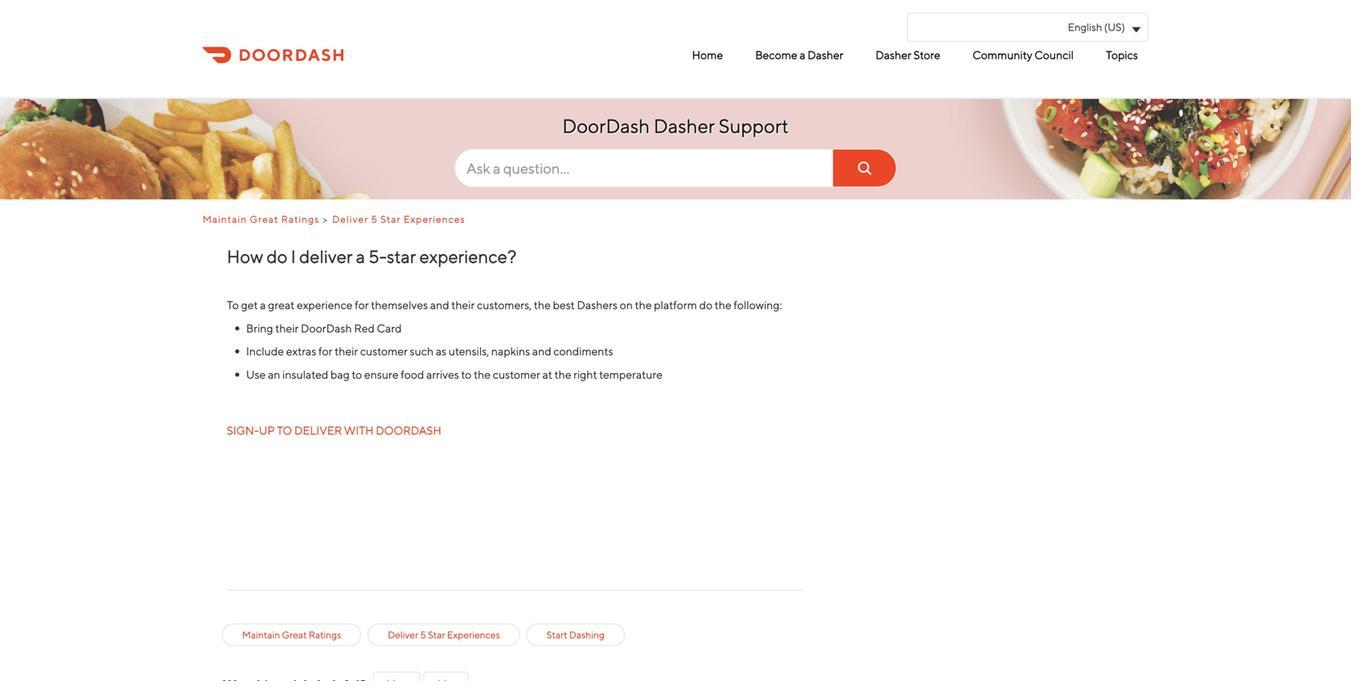 Task type: describe. For each thing, give the bounding box(es) containing it.
star for the topmost "maintain great ratings" "link"
[[381, 214, 401, 225]]

customer
[[360, 345, 408, 358]]

1 horizontal spatial dasher
[[808, 48, 843, 62]]

0 vertical spatial experiences
[[404, 214, 465, 225]]

experience?
[[420, 246, 517, 267]]

arrives
[[426, 368, 459, 381]]

1 vertical spatial maintain great ratings link
[[242, 628, 341, 642]]

with
[[344, 424, 374, 437]]

how do i deliver a 5-star experience?
[[227, 246, 517, 267]]

napkins
[[491, 345, 530, 358]]

support
[[719, 115, 789, 138]]

an
[[268, 368, 280, 381]]

as
[[436, 345, 446, 358]]

2 to from the left
[[461, 368, 472, 381]]

start dashing
[[547, 629, 605, 641]]

star for bottom "maintain great ratings" "link"
[[428, 629, 445, 641]]

0 vertical spatial for
[[355, 298, 369, 312]]

great for the topmost "maintain great ratings" "link"
[[250, 214, 279, 225]]

sign-up to deliver with doordash link
[[227, 424, 441, 437]]

deliver 5 star experiences link for bottom "maintain great ratings" "link"
[[388, 628, 500, 642]]

0 vertical spatial maintain great ratings link
[[203, 213, 326, 225]]

home link
[[688, 42, 727, 68]]

deliver 5 star experiences for the topmost "maintain great ratings" "link"
[[332, 214, 465, 225]]

include extras for their customer such as utensils, napkins and condiments
[[246, 345, 613, 358]]

topics link
[[1102, 42, 1142, 68]]

to
[[227, 298, 239, 312]]

council
[[1035, 48, 1074, 62]]

deliver
[[299, 246, 353, 267]]

bring their doordash red card
[[246, 322, 402, 335]]

deliver 5 star experiences for bottom "maintain great ratings" "link"
[[388, 629, 500, 641]]

experience
[[297, 298, 353, 312]]

i
[[291, 246, 296, 267]]

the left following:
[[715, 298, 732, 312]]

community council link
[[969, 42, 1078, 68]]

great
[[268, 298, 295, 312]]

get
[[241, 298, 258, 312]]

0 horizontal spatial dasher
[[654, 115, 715, 138]]

5 for the topmost "maintain great ratings" "link"
[[371, 214, 378, 225]]

become
[[755, 48, 797, 62]]

maintain great ratings for the topmost "maintain great ratings" "link"
[[203, 214, 320, 225]]

maintain great ratings for bottom "maintain great ratings" "link"
[[242, 629, 341, 641]]

deliver 5 star experiences link for the topmost "maintain great ratings" "link"
[[326, 213, 472, 225]]

sign-
[[227, 424, 259, 437]]

dashing
[[569, 629, 605, 641]]

the right on
[[635, 298, 652, 312]]

extras
[[286, 345, 316, 358]]

food
[[401, 368, 424, 381]]

maintain for bottom "maintain great ratings" "link"
[[242, 629, 280, 641]]

home
[[692, 48, 723, 62]]

Preferred Language, English (US) button
[[907, 13, 1149, 42]]

deliver
[[294, 424, 342, 437]]



Task type: vqa. For each thing, say whether or not it's contained in the screenshot.
"temperature" at the bottom
yes



Task type: locate. For each thing, give the bounding box(es) containing it.
1 vertical spatial do
[[699, 298, 713, 312]]

(us)
[[1104, 21, 1125, 33]]

the left best
[[534, 298, 551, 312]]

their down great
[[275, 322, 299, 335]]

0 vertical spatial do
[[267, 246, 288, 267]]

1 horizontal spatial 5
[[420, 629, 426, 641]]

1 vertical spatial a
[[356, 246, 365, 267]]

1 horizontal spatial to
[[461, 368, 472, 381]]

a right 'get'
[[260, 298, 266, 312]]

and
[[430, 298, 449, 312], [532, 345, 551, 358]]

1 to from the left
[[352, 368, 362, 381]]

such
[[410, 345, 434, 358]]

ratings for bottom "maintain great ratings" "link"
[[309, 629, 341, 641]]

for
[[355, 298, 369, 312], [319, 345, 333, 358]]

utensils,
[[449, 345, 489, 358]]

and right "themselves"
[[430, 298, 449, 312]]

red
[[354, 322, 375, 335]]

for down bring their doordash red card
[[319, 345, 333, 358]]

0 horizontal spatial great
[[250, 214, 279, 225]]

start
[[547, 629, 567, 641]]

0 vertical spatial great
[[250, 214, 279, 225]]

0 horizontal spatial for
[[319, 345, 333, 358]]

their
[[451, 298, 475, 312], [275, 322, 299, 335], [335, 345, 358, 358]]

to down utensils,
[[461, 368, 472, 381]]

1 horizontal spatial doordash
[[562, 115, 650, 138]]

1 vertical spatial deliver 5 star experiences link
[[388, 628, 500, 642]]

0 horizontal spatial star
[[381, 214, 401, 225]]

to
[[277, 424, 292, 437]]

1 vertical spatial doordash
[[301, 322, 352, 335]]

maintain great ratings inside "link"
[[203, 214, 320, 225]]

store
[[914, 48, 941, 62]]

become a dasher link
[[751, 42, 848, 68]]

dasher store
[[876, 48, 941, 62]]

to
[[352, 368, 362, 381], [461, 368, 472, 381]]

customers,
[[477, 298, 532, 312]]

1 vertical spatial for
[[319, 345, 333, 358]]

english
[[1068, 21, 1102, 33]]

1 vertical spatial maintain
[[242, 629, 280, 641]]

following:
[[734, 298, 782, 312]]

become a dasher
[[755, 48, 843, 62]]

0 horizontal spatial deliver
[[332, 214, 369, 225]]

2 vertical spatial a
[[260, 298, 266, 312]]

1 horizontal spatial deliver
[[388, 629, 418, 641]]

1 horizontal spatial their
[[335, 345, 358, 358]]

for up the red
[[355, 298, 369, 312]]

english (us)
[[1068, 21, 1125, 33]]

great
[[250, 214, 279, 225], [282, 629, 307, 641]]

experiences
[[404, 214, 465, 225], [447, 629, 500, 641]]

1 horizontal spatial star
[[428, 629, 445, 641]]

0 horizontal spatial their
[[275, 322, 299, 335]]

1 horizontal spatial do
[[699, 298, 713, 312]]

menu containing home
[[450, 42, 1142, 68]]

0 vertical spatial deliver 5 star experiences
[[332, 214, 465, 225]]

maintain for the topmost "maintain great ratings" "link"
[[203, 214, 247, 225]]

0 vertical spatial a
[[800, 48, 805, 62]]

doordash
[[562, 115, 650, 138], [301, 322, 352, 335]]

dasher up 'ask a question...' "text box"
[[654, 115, 715, 138]]

deliver 5 star experiences
[[332, 214, 465, 225], [388, 629, 500, 641]]

5
[[371, 214, 378, 225], [420, 629, 426, 641]]

1 vertical spatial their
[[275, 322, 299, 335]]

0 vertical spatial maintain great ratings
[[203, 214, 320, 225]]

2 horizontal spatial their
[[451, 298, 475, 312]]

how
[[227, 246, 263, 267]]

2 vertical spatial their
[[335, 345, 358, 358]]

1 horizontal spatial for
[[355, 298, 369, 312]]

0 vertical spatial star
[[381, 214, 401, 225]]

maintain great ratings link
[[203, 213, 326, 225], [242, 628, 341, 642]]

doordash
[[376, 424, 441, 437]]

5-
[[369, 246, 387, 267]]

0 vertical spatial their
[[451, 298, 475, 312]]

themselves
[[371, 298, 428, 312]]

0 horizontal spatial to
[[352, 368, 362, 381]]

the left right
[[555, 368, 571, 381]]

dasher
[[808, 48, 843, 62], [876, 48, 912, 62], [654, 115, 715, 138]]

Ask a question... text field
[[454, 149, 897, 187]]

a
[[800, 48, 805, 62], [356, 246, 365, 267], [260, 298, 266, 312]]

deliver 5 star experiences link
[[326, 213, 472, 225], [388, 628, 500, 642]]

up
[[259, 424, 275, 437]]

deliver
[[332, 214, 369, 225], [388, 629, 418, 641]]

dasher right the become
[[808, 48, 843, 62]]

bag
[[331, 368, 350, 381]]

1 vertical spatial and
[[532, 345, 551, 358]]

1 horizontal spatial a
[[356, 246, 365, 267]]

dashers
[[577, 298, 618, 312]]

2 horizontal spatial a
[[800, 48, 805, 62]]

2 horizontal spatial dasher
[[876, 48, 912, 62]]

1 vertical spatial deliver 5 star experiences
[[388, 629, 500, 641]]

insulated
[[282, 368, 328, 381]]

1 vertical spatial star
[[428, 629, 445, 641]]

ratings
[[281, 214, 320, 225], [309, 629, 341, 641]]

do right 'platform'
[[699, 298, 713, 312]]

0 vertical spatial deliver
[[332, 214, 369, 225]]

0 vertical spatial maintain
[[203, 214, 247, 225]]

sign-up to deliver with doordash
[[227, 424, 441, 437]]

5 for bottom "maintain great ratings" "link"
[[420, 629, 426, 641]]

card
[[377, 322, 402, 335]]

menu
[[450, 42, 1142, 68]]

do left i
[[267, 246, 288, 267]]

a right the become
[[800, 48, 805, 62]]

1 vertical spatial great
[[282, 629, 307, 641]]

maintain great ratings
[[203, 214, 320, 225], [242, 629, 341, 641]]

great for bottom "maintain great ratings" "link"
[[282, 629, 307, 641]]

their left customers,
[[451, 298, 475, 312]]

start dashing link
[[547, 628, 605, 642]]

a inside menu
[[800, 48, 805, 62]]

dasher help home image
[[203, 45, 343, 65]]

use an insulated bag to ensure food arrives to the customer at the right temperature
[[246, 368, 663, 381]]

condiments
[[554, 345, 613, 358]]

right
[[574, 368, 597, 381]]

1 horizontal spatial and
[[532, 345, 551, 358]]

1 horizontal spatial great
[[282, 629, 307, 641]]

to right bag
[[352, 368, 362, 381]]

customer at
[[493, 368, 552, 381]]

doordash dasher support
[[562, 115, 789, 138]]

0 horizontal spatial doordash
[[301, 322, 352, 335]]

the
[[534, 298, 551, 312], [635, 298, 652, 312], [715, 298, 732, 312], [474, 368, 491, 381], [555, 368, 571, 381]]

temperature
[[599, 368, 663, 381]]

1 vertical spatial maintain great ratings
[[242, 629, 341, 641]]

0 horizontal spatial do
[[267, 246, 288, 267]]

star
[[381, 214, 401, 225], [428, 629, 445, 641]]

0 horizontal spatial 5
[[371, 214, 378, 225]]

to get a great experience for themselves and their customers, the best dashers on the platform do the following:
[[227, 298, 782, 312]]

a left 5-
[[356, 246, 365, 267]]

1 vertical spatial ratings
[[309, 629, 341, 641]]

1 vertical spatial 5
[[420, 629, 426, 641]]

0 vertical spatial ratings
[[281, 214, 320, 225]]

topics
[[1106, 48, 1138, 62]]

0 vertical spatial deliver 5 star experiences link
[[326, 213, 472, 225]]

0 vertical spatial and
[[430, 298, 449, 312]]

dasher store link
[[872, 42, 945, 68]]

1 vertical spatial deliver
[[388, 629, 418, 641]]

best
[[553, 298, 575, 312]]

0 horizontal spatial a
[[260, 298, 266, 312]]

use
[[246, 368, 266, 381]]

1 vertical spatial experiences
[[447, 629, 500, 641]]

dasher left store
[[876, 48, 912, 62]]

star
[[387, 246, 416, 267]]

do
[[267, 246, 288, 267], [699, 298, 713, 312]]

ensure
[[364, 368, 399, 381]]

0 vertical spatial 5
[[371, 214, 378, 225]]

0 vertical spatial doordash
[[562, 115, 650, 138]]

community
[[973, 48, 1033, 62]]

on
[[620, 298, 633, 312]]

their up bag
[[335, 345, 358, 358]]

ratings for the topmost "maintain great ratings" "link"
[[281, 214, 320, 225]]

maintain
[[203, 214, 247, 225], [242, 629, 280, 641]]

platform
[[654, 298, 697, 312]]

0 horizontal spatial and
[[430, 298, 449, 312]]

and up customer at
[[532, 345, 551, 358]]

community council
[[973, 48, 1074, 62]]

the down utensils,
[[474, 368, 491, 381]]

include
[[246, 345, 284, 358]]

bring
[[246, 322, 273, 335]]



